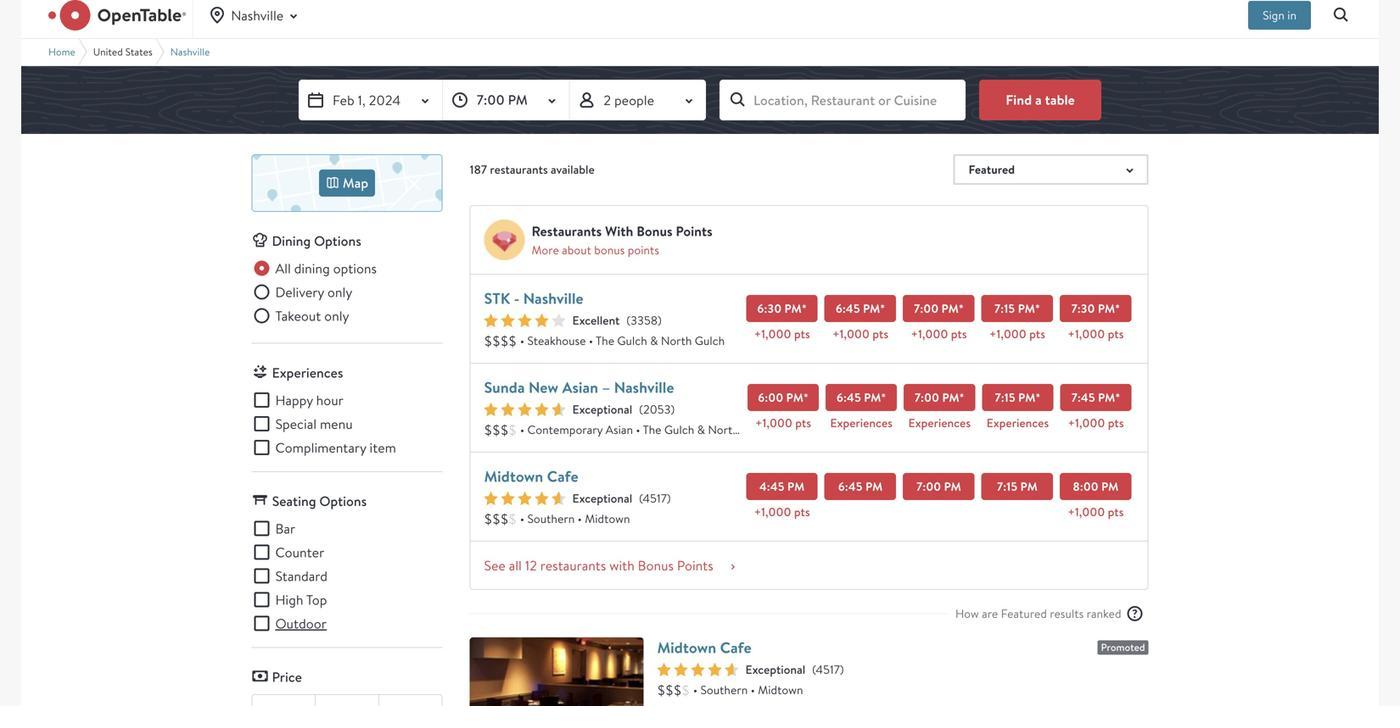 Task type: describe. For each thing, give the bounding box(es) containing it.
map button
[[252, 154, 443, 212]]

187
[[470, 162, 487, 178]]

special menu
[[275, 415, 353, 433]]

price
[[272, 669, 302, 687]]

1 vertical spatial 7:00 pm
[[916, 479, 961, 495]]

+1,000 for 7:00
[[911, 326, 948, 342]]

people
[[614, 91, 654, 109]]

contemporary
[[527, 422, 603, 438]]

standard
[[275, 568, 328, 585]]

bar
[[275, 520, 295, 538]]

nashville link
[[170, 45, 210, 59]]

0 vertical spatial midtown cafe link
[[484, 466, 578, 487]]

a
[[1035, 91, 1042, 109]]

exceptional for new
[[572, 402, 632, 418]]

7:15 pm link
[[981, 473, 1053, 501]]

2 vertical spatial 6:45
[[838, 479, 863, 495]]

( for sunda new asian – nashville
[[639, 402, 643, 417]]

feb 1, 2024
[[333, 91, 401, 109]]

2 vertical spatial $
[[682, 682, 690, 699]]

stk
[[484, 288, 510, 309]]

2024
[[369, 91, 401, 109]]

hour
[[316, 392, 343, 409]]

3358
[[631, 313, 658, 328]]

Delivery only radio
[[252, 282, 352, 302]]

experiences for 7:15 pm *
[[987, 415, 1049, 431]]

0 horizontal spatial 4.8 stars image
[[484, 492, 566, 506]]

sign in button
[[1248, 1, 1311, 30]]

+1,000 pts for 6:00
[[755, 415, 811, 431]]

options for dining options
[[314, 232, 361, 250]]

results
[[1050, 606, 1084, 622]]

) for stk - nashville
[[658, 313, 662, 328]]

12
[[525, 557, 537, 575]]

the inside $$$ $ • contemporary asian • the gulch & north gulch
[[643, 422, 661, 438]]

4.1 stars image
[[484, 314, 566, 328]]

excellent ( 3358 )
[[572, 313, 662, 329]]

pts for 7:30 pm *
[[1108, 326, 1124, 342]]

6:45 pm
[[838, 479, 883, 495]]

item
[[370, 439, 396, 457]]

sunda
[[484, 377, 525, 398]]

sign in
[[1263, 7, 1297, 23]]

pts for 6:30 pm *
[[794, 326, 810, 342]]

-
[[514, 288, 520, 309]]

2 vertical spatial exceptional
[[745, 662, 805, 678]]

bonus
[[638, 557, 674, 575]]

sunda new asian – nashville link
[[484, 377, 674, 398]]

1 vertical spatial featured
[[1001, 606, 1047, 622]]

all dining options
[[275, 260, 377, 277]]

united states
[[93, 45, 153, 59]]

midtown cafe for the bottom midtown cafe link
[[657, 638, 752, 659]]

+1,000 pts for 7:00
[[911, 326, 967, 342]]

exceptional for cafe
[[572, 491, 632, 507]]

7:00 pm link
[[903, 473, 975, 501]]

0 vertical spatial bonus
[[637, 222, 673, 241]]

dining options
[[272, 232, 361, 250]]

6:30 pm *
[[757, 301, 807, 317]]

points
[[677, 557, 713, 575]]

stk - nashville
[[484, 288, 583, 309]]

are
[[982, 606, 998, 622]]

& inside $$$$ • steakhouse • the gulch & north gulch
[[650, 333, 658, 349]]

more about bonus points link
[[532, 242, 659, 258]]

6:45 pm * for sunda new asian – nashville
[[836, 390, 886, 406]]

7:15 for sunda new asian – nashville
[[995, 390, 1015, 406]]

find a table
[[1006, 91, 1075, 109]]

6:45 for sunda new asian – nashville
[[836, 390, 861, 406]]

+1,000 pts for 7:30
[[1068, 326, 1124, 342]]

takeout
[[275, 307, 321, 325]]

) for sunda new asian – nashville
[[671, 402, 675, 417]]

see
[[484, 557, 506, 575]]

7:45
[[1071, 390, 1095, 406]]

dining
[[272, 232, 311, 250]]

8:00
[[1073, 479, 1099, 495]]

6:45 for stk - nashville
[[836, 301, 860, 317]]

new
[[528, 377, 558, 398]]

$ for sunda
[[509, 421, 517, 439]]

4:45 pm
[[759, 479, 805, 495]]

stk - nashville link
[[484, 288, 583, 309]]

nashville inside "dropdown button"
[[231, 6, 284, 24]]

high
[[275, 591, 303, 609]]

$$$$ • steakhouse • the gulch & north gulch
[[484, 332, 725, 350]]

0 horizontal spatial 7:00 pm
[[477, 91, 528, 109]]

+1,000 for 7:15
[[989, 326, 1027, 342]]

ranked
[[1087, 606, 1121, 622]]

0 horizontal spatial $$$ $ • southern • midtown
[[484, 510, 630, 528]]

pts for 7:00 pm *
[[951, 326, 967, 342]]

8:00 pm link
[[1060, 473, 1131, 501]]

$$$ for sunda
[[484, 421, 509, 439]]

$$$ for midtown
[[484, 510, 509, 528]]

experiences for 6:45 pm *
[[830, 415, 892, 431]]

restaurants with bonus points more about bonus points
[[532, 222, 713, 258]]

outdoor
[[275, 615, 327, 633]]

1,
[[358, 91, 366, 109]]

1 horizontal spatial $$$ $ • southern • midtown
[[657, 682, 803, 699]]

+1,000 pts for 6:30
[[754, 326, 810, 342]]

pts for 7:45 pm *
[[1108, 415, 1124, 431]]

exceptional ( 2053 )
[[572, 402, 675, 418]]

experiences up happy hour
[[272, 364, 343, 382]]

( for midtown cafe
[[639, 491, 643, 507]]

7:00 pm * for stk - nashville
[[914, 301, 964, 317]]

4517 for 4.8 stars image to the left
[[643, 491, 667, 507]]

7:15 for stk - nashville
[[994, 301, 1015, 317]]

seating options
[[272, 493, 367, 511]]

2 vertical spatial $$$
[[657, 682, 682, 699]]

north inside $$$$ • steakhouse • the gulch & north gulch
[[661, 333, 692, 349]]

sign
[[1263, 7, 1285, 23]]

+1,000 for 7:30
[[1068, 326, 1105, 342]]

how are featured results ranked
[[955, 606, 1121, 622]]

seating options group
[[252, 519, 443, 634]]

see all 12 restaurants with bonus points
[[484, 557, 713, 575]]

experiences for 7:00 pm *
[[908, 415, 971, 431]]

4:45
[[759, 479, 785, 495]]

delivery
[[275, 283, 324, 301]]

happy
[[275, 392, 313, 409]]

Takeout only radio
[[252, 306, 349, 326]]

2
[[604, 91, 611, 109]]

6:00 pm *
[[758, 390, 808, 406]]

the inside $$$$ • steakhouse • the gulch & north gulch
[[596, 333, 614, 349]]

map
[[343, 174, 368, 192]]

high top
[[275, 591, 327, 609]]

states
[[125, 45, 153, 59]]

8:00 pm
[[1073, 479, 1119, 495]]

feb
[[333, 91, 354, 109]]

options
[[333, 260, 377, 277]]

sunda new asian – nashville
[[484, 377, 674, 398]]

+1,000 for 6:00
[[755, 415, 792, 431]]

+1,000 pts for 6:45
[[832, 326, 888, 342]]

north inside $$$ $ • contemporary asian • the gulch & north gulch
[[708, 422, 739, 438]]

0 horizontal spatial southern
[[527, 511, 575, 527]]

dining
[[294, 260, 330, 277]]

2053
[[643, 402, 671, 417]]

187 restaurants available
[[470, 162, 595, 178]]

complimentary item
[[275, 439, 396, 457]]



Task type: vqa. For each thing, say whether or not it's contained in the screenshot.


Task type: locate. For each thing, give the bounding box(es) containing it.
1 vertical spatial midtown cafe link
[[657, 638, 752, 659]]

only inside option
[[327, 283, 352, 301]]

4:45 pm link
[[746, 473, 818, 501]]

0 horizontal spatial north
[[661, 333, 692, 349]]

1 vertical spatial exceptional ( 4517 )
[[745, 662, 844, 678]]

midtown cafe link down contemporary
[[484, 466, 578, 487]]

7:00 pm left 7:15 pm
[[916, 479, 961, 495]]

0 vertical spatial $$$
[[484, 421, 509, 439]]

midtown cafe down points
[[657, 638, 752, 659]]

find
[[1006, 91, 1032, 109]]

happy hour
[[275, 392, 343, 409]]

1 horizontal spatial midtown cafe
[[657, 638, 752, 659]]

table
[[1045, 91, 1075, 109]]

7:30 pm *
[[1071, 301, 1120, 317]]

pts for 7:15 pm *
[[1029, 326, 1045, 342]]

7:00 pm up 187
[[477, 91, 528, 109]]

0 horizontal spatial midtown cafe
[[484, 466, 578, 487]]

7:15 pm
[[997, 479, 1038, 495]]

asian down exceptional ( 2053 )
[[606, 422, 633, 438]]

( inside exceptional ( 2053 )
[[639, 402, 643, 417]]

home link
[[48, 45, 75, 59]]

only for delivery only
[[327, 283, 352, 301]]

bonus right about
[[594, 242, 625, 258]]

0 vertical spatial 4517
[[643, 491, 667, 507]]

4517 for the bottommost 4.8 stars image
[[816, 662, 840, 678]]

only inside radio
[[324, 307, 349, 325]]

•
[[520, 333, 524, 349], [589, 333, 593, 349], [520, 422, 524, 438], [636, 422, 640, 438], [520, 511, 524, 527], [578, 511, 582, 527], [693, 683, 698, 698], [751, 683, 755, 698]]

2 people
[[604, 91, 654, 109]]

1 horizontal spatial cafe
[[720, 638, 752, 659]]

1 horizontal spatial 4.8 stars image
[[657, 664, 739, 677]]

bonus up more about bonus points link
[[637, 222, 673, 241]]

cafe
[[547, 466, 578, 487], [720, 638, 752, 659]]

pts
[[794, 326, 810, 342], [872, 326, 888, 342], [951, 326, 967, 342], [1029, 326, 1045, 342], [1108, 326, 1124, 342], [795, 415, 811, 431], [1108, 415, 1124, 431], [794, 504, 810, 521], [1108, 504, 1124, 521]]

0 horizontal spatial &
[[650, 333, 658, 349]]

+1,000 pts
[[754, 326, 810, 342], [832, 326, 888, 342], [911, 326, 967, 342], [989, 326, 1045, 342], [1068, 326, 1124, 342], [755, 415, 811, 431], [1068, 415, 1124, 431], [754, 504, 810, 521], [1068, 504, 1124, 521]]

0 vertical spatial southern
[[527, 511, 575, 527]]

delivery only
[[275, 283, 352, 301]]

0 horizontal spatial points
[[628, 242, 659, 258]]

*
[[802, 301, 807, 317], [880, 301, 885, 317], [959, 301, 964, 317], [1035, 301, 1040, 317], [1115, 301, 1120, 317], [803, 390, 808, 406], [881, 390, 886, 406], [959, 390, 964, 406], [1035, 390, 1041, 406], [1115, 390, 1120, 406]]

0 vertical spatial points
[[676, 222, 713, 241]]

north
[[661, 333, 692, 349], [708, 422, 739, 438]]

1 vertical spatial 7:15
[[995, 390, 1015, 406]]

)
[[658, 313, 662, 328], [671, 402, 675, 417], [667, 491, 671, 507], [840, 662, 844, 678]]

0 horizontal spatial 4517
[[643, 491, 667, 507]]

0 vertical spatial north
[[661, 333, 692, 349]]

find a table button
[[979, 80, 1101, 120]]

+1,000 for 6:30
[[754, 326, 791, 342]]

0 vertical spatial &
[[650, 333, 658, 349]]

1 vertical spatial the
[[643, 422, 661, 438]]

midtown cafe link down points
[[657, 638, 752, 659]]

None field
[[720, 80, 966, 120]]

0 horizontal spatial cafe
[[547, 466, 578, 487]]

4.8 stars image
[[484, 492, 566, 506], [657, 664, 739, 677]]

1 vertical spatial 4.8 stars image
[[657, 664, 739, 677]]

restaurants inside button
[[540, 557, 606, 575]]

1 horizontal spatial points
[[676, 222, 713, 241]]

midtown cafe
[[484, 466, 578, 487], [657, 638, 752, 659]]

0 vertical spatial the
[[596, 333, 614, 349]]

0 vertical spatial 7:15
[[994, 301, 1015, 317]]

with
[[605, 222, 633, 241], [609, 557, 635, 575]]

bonus point image
[[484, 220, 525, 260]]

asian left –
[[562, 377, 598, 398]]

restaurants
[[532, 222, 602, 241]]

0 vertical spatial exceptional
[[572, 402, 632, 418]]

$$$ $ • southern • midtown
[[484, 510, 630, 528], [657, 682, 803, 699]]

1 horizontal spatial 4517
[[816, 662, 840, 678]]

search icon image
[[1331, 5, 1352, 25]]

1 vertical spatial asian
[[606, 422, 633, 438]]

the down 2053
[[643, 422, 661, 438]]

1 horizontal spatial 7:00 pm
[[916, 479, 961, 495]]

counter
[[275, 544, 324, 562]]

0 horizontal spatial exceptional ( 4517 )
[[572, 491, 671, 507]]

1 horizontal spatial north
[[708, 422, 739, 438]]

top
[[306, 591, 327, 609]]

all
[[275, 260, 291, 277]]

1 vertical spatial &
[[697, 422, 705, 438]]

asian inside $$$ $ • contemporary asian • the gulch & north gulch
[[606, 422, 633, 438]]

1 vertical spatial $
[[509, 510, 517, 528]]

restaurants right 12
[[540, 557, 606, 575]]

the
[[596, 333, 614, 349], [643, 422, 661, 438]]

experiences up 7:00 pm link
[[908, 415, 971, 431]]

& inside $$$ $ • contemporary asian • the gulch & north gulch
[[697, 422, 705, 438]]

4.7 stars image
[[484, 403, 566, 417]]

0 vertical spatial $$$ $ • southern • midtown
[[484, 510, 630, 528]]

1 vertical spatial options
[[319, 493, 367, 511]]

1 vertical spatial bonus
[[594, 242, 625, 258]]

midtown cafe for midtown cafe link to the top
[[484, 466, 578, 487]]

promoted
[[1101, 641, 1145, 655]]

2 7:00 pm * from the top
[[915, 390, 964, 406]]

options for seating options
[[319, 493, 367, 511]]

$$$
[[484, 421, 509, 439], [484, 510, 509, 528], [657, 682, 682, 699]]

with up more about bonus points link
[[605, 222, 633, 241]]

how
[[955, 606, 979, 622]]

0 horizontal spatial bonus
[[594, 242, 625, 258]]

only down all dining options
[[327, 283, 352, 301]]

1 vertical spatial cafe
[[720, 638, 752, 659]]

featured down find
[[969, 162, 1015, 178]]

0 vertical spatial $
[[509, 421, 517, 439]]

featured
[[969, 162, 1015, 178], [1001, 606, 1047, 622]]

0 vertical spatial 7:00 pm
[[477, 91, 528, 109]]

steakhouse
[[527, 333, 586, 349]]

7:00
[[477, 91, 505, 109], [914, 301, 939, 317], [915, 390, 939, 406], [916, 479, 941, 495]]

excellent
[[572, 313, 620, 329]]

only for takeout only
[[324, 307, 349, 325]]

0 vertical spatial midtown cafe
[[484, 466, 578, 487]]

with inside button
[[609, 557, 635, 575]]

0 horizontal spatial midtown cafe link
[[484, 466, 578, 487]]

0 vertical spatial featured
[[969, 162, 1015, 178]]

+1,000 pts for 7:15
[[989, 326, 1045, 342]]

7:15 right 7:00 pm link
[[997, 479, 1018, 495]]

$$$ $ • contemporary asian • the gulch & north gulch
[[484, 421, 772, 439]]

1 vertical spatial 6:45 pm *
[[836, 390, 886, 406]]

6:00
[[758, 390, 783, 406]]

1 horizontal spatial bonus
[[637, 222, 673, 241]]

7:00 pm * for sunda new asian – nashville
[[915, 390, 964, 406]]

7:30
[[1071, 301, 1095, 317]]

Please input a Location, Restaurant or Cuisine field
[[720, 80, 966, 120]]

) inside excellent ( 3358 )
[[658, 313, 662, 328]]

only down delivery only
[[324, 307, 349, 325]]

0 vertical spatial 7:00 pm *
[[914, 301, 964, 317]]

the down "excellent"
[[596, 333, 614, 349]]

pm
[[508, 91, 528, 109], [784, 301, 802, 317], [863, 301, 880, 317], [941, 301, 959, 317], [1018, 301, 1035, 317], [1098, 301, 1115, 317], [786, 390, 803, 406], [864, 390, 881, 406], [942, 390, 959, 406], [1018, 390, 1035, 406], [1098, 390, 1115, 406], [787, 479, 805, 495], [865, 479, 883, 495], [944, 479, 961, 495], [1020, 479, 1038, 495], [1101, 479, 1119, 495]]

1 vertical spatial with
[[609, 557, 635, 575]]

+1,000 for 7:45
[[1068, 415, 1105, 431]]

1 vertical spatial exceptional
[[572, 491, 632, 507]]

7:15 left 7:30
[[994, 301, 1015, 317]]

only
[[327, 283, 352, 301], [324, 307, 349, 325]]

menu
[[320, 415, 353, 433]]

complimentary
[[275, 439, 366, 457]]

+1,000
[[754, 326, 791, 342], [832, 326, 870, 342], [911, 326, 948, 342], [989, 326, 1027, 342], [1068, 326, 1105, 342], [755, 415, 792, 431], [1068, 415, 1105, 431], [754, 504, 791, 521], [1068, 504, 1105, 521]]

–
[[602, 377, 610, 398]]

dining options group
[[252, 258, 443, 330]]

6:45 right 4:45 pm link
[[838, 479, 863, 495]]

+1,000 pts for 7:45
[[1068, 415, 1124, 431]]

+1,000 for 6:45
[[832, 326, 870, 342]]

see all 12 restaurants with bonus points button
[[484, 556, 739, 576]]

with left the bonus
[[609, 557, 635, 575]]

$ for midtown
[[509, 510, 517, 528]]

7:00 pm
[[477, 91, 528, 109], [916, 479, 961, 495]]

0 horizontal spatial the
[[596, 333, 614, 349]]

with inside restaurants with bonus points more about bonus points
[[605, 222, 633, 241]]

4517
[[643, 491, 667, 507], [816, 662, 840, 678]]

more
[[532, 242, 559, 258]]

featured button
[[953, 154, 1148, 185]]

7:15 pm * for sunda new asian – nashville
[[995, 390, 1041, 406]]

0 vertical spatial cafe
[[547, 466, 578, 487]]

pts for 6:00 pm *
[[795, 415, 811, 431]]

2 vertical spatial 7:15
[[997, 479, 1018, 495]]

0 vertical spatial 7:15 pm *
[[994, 301, 1040, 317]]

nashville button
[[207, 0, 304, 38]]

pts for 6:45 pm *
[[872, 326, 888, 342]]

( inside excellent ( 3358 )
[[627, 313, 631, 328]]

experiences group
[[252, 390, 443, 458]]

$$$$
[[484, 332, 517, 350]]

1 horizontal spatial midtown cafe link
[[657, 638, 752, 659]]

7:15 pm * left 7:45
[[995, 390, 1041, 406]]

6:45 right '6:00 pm *'
[[836, 390, 861, 406]]

6:45 pm *
[[836, 301, 885, 317], [836, 390, 886, 406]]

1 horizontal spatial the
[[643, 422, 661, 438]]

experiences up 7:15 pm link
[[987, 415, 1049, 431]]

1 vertical spatial 4517
[[816, 662, 840, 678]]

1 vertical spatial midtown cafe
[[657, 638, 752, 659]]

experiences
[[272, 364, 343, 382], [830, 415, 892, 431], [908, 415, 971, 431], [987, 415, 1049, 431]]

0 vertical spatial 4.8 stars image
[[484, 492, 566, 506]]

1 horizontal spatial &
[[697, 422, 705, 438]]

1 vertical spatial $$$ $ • southern • midtown
[[657, 682, 803, 699]]

feb 1, 2024 button
[[299, 80, 442, 120]]

opentable logo image
[[48, 0, 186, 31]]

( for stk - nashville
[[627, 313, 631, 328]]

restaurants right 187
[[490, 162, 548, 178]]

6:45 pm link
[[825, 473, 896, 501]]

1 vertical spatial 7:15 pm *
[[995, 390, 1041, 406]]

1 vertical spatial north
[[708, 422, 739, 438]]

options up all dining options
[[314, 232, 361, 250]]

&
[[650, 333, 658, 349], [697, 422, 705, 438]]

7:15 pm * left 7:30
[[994, 301, 1040, 317]]

1 vertical spatial restaurants
[[540, 557, 606, 575]]

special
[[275, 415, 317, 433]]

experiences up 6:45 pm link at the right of page
[[830, 415, 892, 431]]

0 horizontal spatial asian
[[562, 377, 598, 398]]

) inside exceptional ( 2053 )
[[671, 402, 675, 417]]

7:15 pm * for stk - nashville
[[994, 301, 1040, 317]]

7:15 pm *
[[994, 301, 1040, 317], [995, 390, 1041, 406]]

1 horizontal spatial exceptional ( 4517 )
[[745, 662, 844, 678]]

1 vertical spatial points
[[628, 242, 659, 258]]

0 vertical spatial options
[[314, 232, 361, 250]]

midtown cafe down contemporary
[[484, 466, 578, 487]]

6:45 pm * right '6:00 pm *'
[[836, 390, 886, 406]]

1 7:00 pm * from the top
[[914, 301, 964, 317]]

options right seating
[[319, 493, 367, 511]]

seating
[[272, 493, 316, 511]]

1 vertical spatial 6:45
[[836, 390, 861, 406]]

7:00 pm *
[[914, 301, 964, 317], [915, 390, 964, 406]]

$
[[509, 421, 517, 439], [509, 510, 517, 528], [682, 682, 690, 699]]

0 vertical spatial exceptional ( 4517 )
[[572, 491, 671, 507]]

(
[[627, 313, 631, 328], [639, 402, 643, 417], [639, 491, 643, 507], [812, 662, 816, 678]]

exceptional ( 4517 )
[[572, 491, 671, 507], [745, 662, 844, 678]]

0 vertical spatial 6:45
[[836, 301, 860, 317]]

0 vertical spatial 6:45 pm *
[[836, 301, 885, 317]]

1 vertical spatial $$$
[[484, 510, 509, 528]]

1 vertical spatial southern
[[700, 683, 748, 698]]

) for midtown cafe
[[667, 491, 671, 507]]

featured right the are
[[1001, 606, 1047, 622]]

1 vertical spatial 7:00 pm *
[[915, 390, 964, 406]]

6:45
[[836, 301, 860, 317], [836, 390, 861, 406], [838, 479, 863, 495]]

in
[[1287, 7, 1297, 23]]

6:45 pm * for stk - nashville
[[836, 301, 885, 317]]

1 vertical spatial only
[[324, 307, 349, 325]]

0 vertical spatial asian
[[562, 377, 598, 398]]

6:45 right 6:30 pm *
[[836, 301, 860, 317]]

7:15 left 7:45
[[995, 390, 1015, 406]]

6:45 pm * right 6:30 pm *
[[836, 301, 885, 317]]

all
[[509, 557, 522, 575]]

1 horizontal spatial southern
[[700, 683, 748, 698]]

All dining options radio
[[252, 258, 377, 279]]

bonus
[[637, 222, 673, 241], [594, 242, 625, 258]]

united
[[93, 45, 123, 59]]

0 vertical spatial restaurants
[[490, 162, 548, 178]]

1 horizontal spatial asian
[[606, 422, 633, 438]]

0 vertical spatial with
[[605, 222, 633, 241]]

0 vertical spatial only
[[327, 283, 352, 301]]

featured inside popup button
[[969, 162, 1015, 178]]



